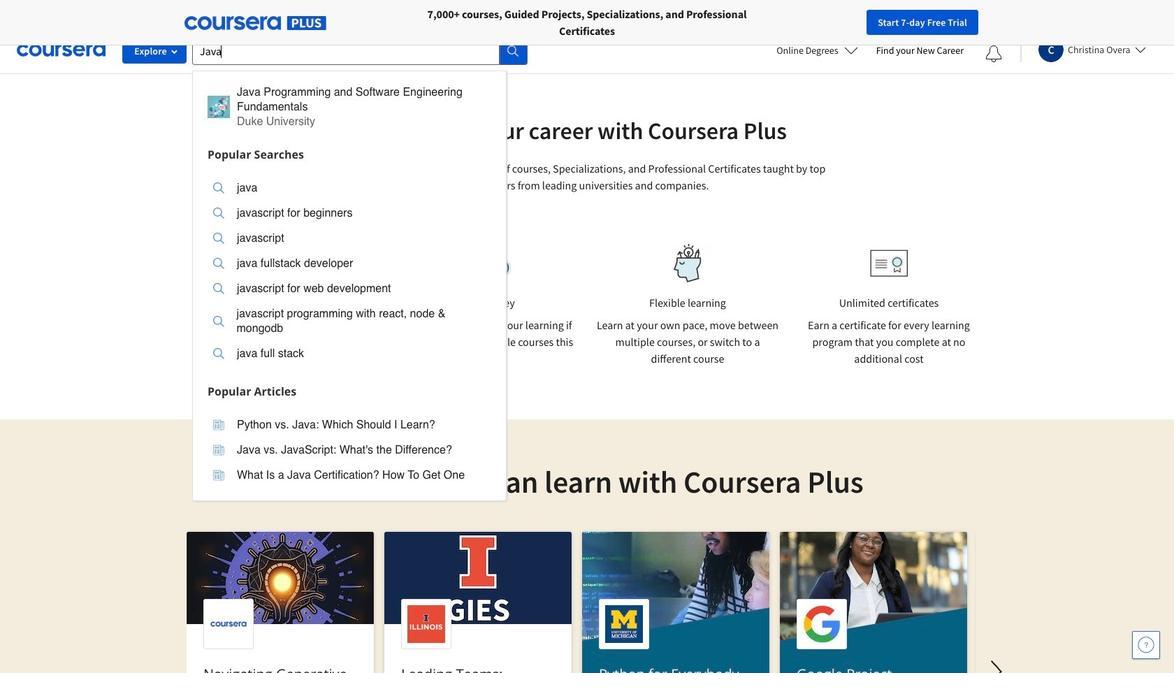 Task type: describe. For each thing, give the bounding box(es) containing it.
save money image
[[461, 247, 512, 280]]

coursera image
[[17, 39, 106, 62]]

johns hopkins university image
[[850, 7, 983, 33]]

university of michigan image
[[576, 1, 613, 39]]

flexible learning image
[[664, 244, 712, 282]]

learn anything image
[[266, 244, 304, 282]]

What do you want to learn? text field
[[192, 37, 500, 65]]

next slide image
[[980, 655, 1014, 673]]

coursera plus image
[[185, 16, 326, 30]]

university of illinois at urbana-champaign image
[[192, 9, 301, 31]]



Task type: locate. For each thing, give the bounding box(es) containing it.
list box
[[193, 167, 506, 379], [193, 404, 506, 500]]

1 vertical spatial list box
[[193, 404, 506, 500]]

google image
[[456, 7, 531, 33]]

2 list box from the top
[[193, 404, 506, 500]]

help center image
[[1138, 637, 1155, 654]]

unlimited certificates image
[[870, 249, 908, 277]]

autocomplete results list box
[[192, 70, 507, 501]]

1 list box from the top
[[193, 167, 506, 379]]

suggestion image image
[[208, 96, 230, 118], [213, 182, 224, 194], [213, 208, 224, 219], [213, 233, 224, 244], [213, 258, 224, 269], [213, 283, 224, 294], [213, 316, 224, 327], [213, 348, 224, 359], [213, 419, 224, 431], [213, 445, 224, 456], [213, 470, 224, 481]]

sas image
[[658, 9, 711, 31]]

banner navigation
[[11, 0, 393, 28]]

None search field
[[192, 37, 528, 501]]

0 vertical spatial list box
[[193, 167, 506, 379]]



Task type: vqa. For each thing, say whether or not it's contained in the screenshot.
What do you want to learn? TEXT FIELD
yes



